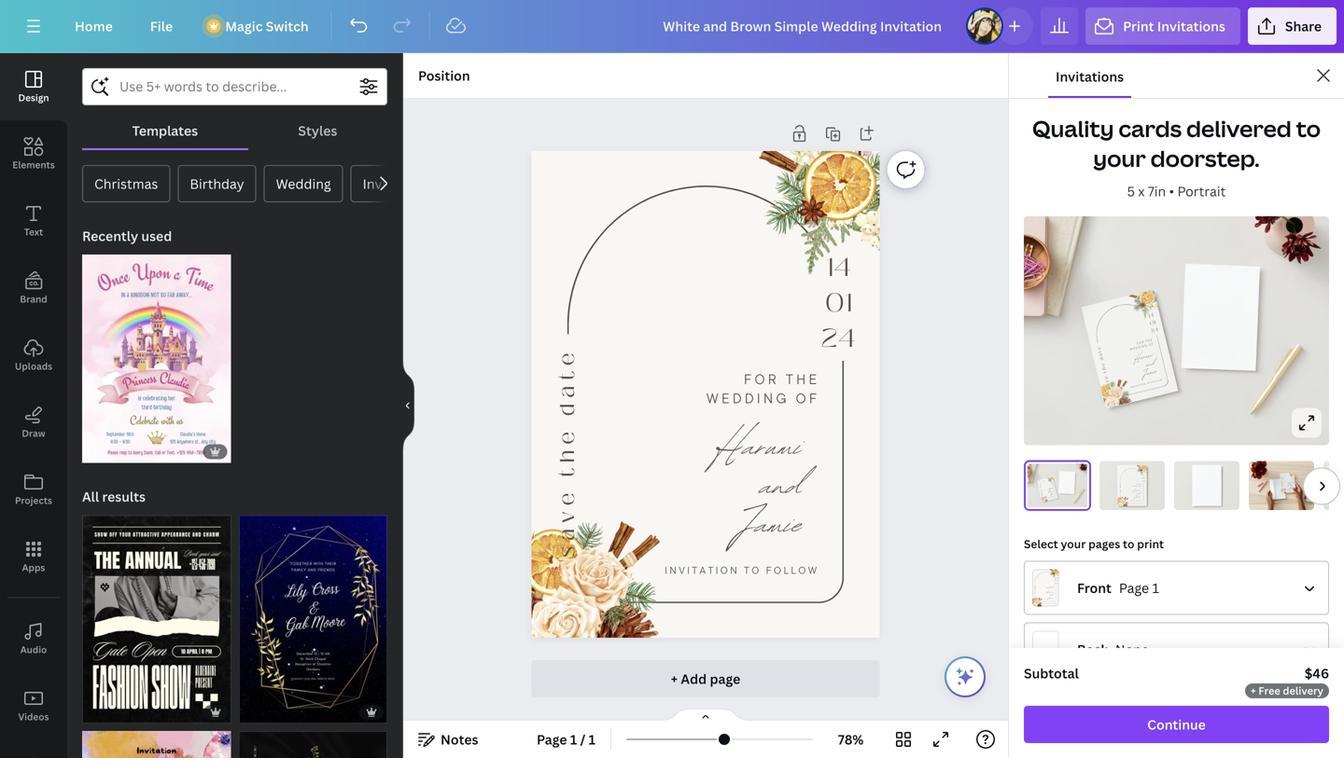 Task type: describe. For each thing, give the bounding box(es) containing it.
canva assistant image
[[954, 666, 976, 689]]

14 01 24 save the date
[[1119, 474, 1145, 500]]

and inside 'invitation to follow harumi and jamie'
[[1137, 491, 1140, 497]]

to inside invitation to follow
[[1146, 382, 1151, 385]]

birthday
[[190, 175, 244, 193]]

home
[[75, 17, 113, 35]]

78% button
[[820, 725, 881, 755]]

add
[[681, 671, 707, 688]]

elements button
[[0, 120, 67, 188]]

0 horizontal spatial 1
[[570, 731, 577, 749]]

apps
[[22, 562, 45, 574]]

design
[[18, 91, 49, 104]]

colorful illustrative princess home birthday party invitation group
[[82, 244, 231, 463]]

invitation to follow harumi and jamie
[[1129, 488, 1142, 502]]

elements
[[12, 159, 55, 171]]

templates
[[132, 122, 198, 140]]

$46
[[1305, 665, 1329, 683]]

Use 5+ words to describe... search field
[[119, 69, 350, 105]]

uploads
[[15, 360, 52, 373]]

none
[[1115, 641, 1149, 659]]

audio button
[[0, 606, 67, 673]]

magic
[[225, 17, 263, 35]]

save inside save the date
[[1102, 375, 1112, 391]]

position button
[[411, 61, 478, 91]]

text button
[[0, 188, 67, 255]]

follow inside invitation to follow
[[1151, 379, 1163, 384]]

uploads button
[[0, 322, 67, 389]]

front page 1
[[1077, 579, 1159, 597]]

magic switch
[[225, 17, 309, 35]]

apps button
[[0, 524, 67, 591]]

print
[[1137, 536, 1164, 552]]

notes button
[[411, 725, 486, 755]]

subtotal
[[1024, 665, 1079, 683]]

invitation inside 'invitation to follow harumi and jamie'
[[1129, 501, 1135, 502]]

recently used
[[82, 227, 172, 245]]

date inside save the date
[[1095, 345, 1105, 361]]

text
[[24, 226, 43, 238]]

brand button
[[0, 255, 67, 322]]

file button
[[135, 7, 188, 45]]

colorful watercolor wedding invitation potrait group
[[82, 721, 231, 759]]

0 horizontal spatial your
[[1061, 536, 1086, 552]]

side panel tab list
[[0, 53, 67, 759]]

share
[[1285, 17, 1322, 35]]

1 horizontal spatial 14 01 24 save the date for the wedding of invitation to follow harumi and jamie
[[1281, 477, 1294, 491]]

pages
[[1088, 536, 1120, 552]]

wedding button
[[264, 165, 343, 203]]

date inside the 14 01 24 save the date
[[1119, 482, 1122, 488]]

Design title text field
[[648, 7, 959, 45]]

24 inside the 14 01 24 save the date
[[1142, 480, 1145, 483]]

0 horizontal spatial 14 01 24 save the date for the wedding of invitation to follow harumi and jamie
[[1040, 482, 1055, 499]]

1 horizontal spatial 14 01 24
[[1147, 311, 1159, 336]]

invitation inside invitation to follow
[[1130, 383, 1146, 389]]

front
[[1077, 579, 1111, 597]]

draw button
[[0, 389, 67, 456]]

christmas
[[94, 175, 158, 193]]

back none
[[1077, 641, 1149, 659]]

+ for + free delivery
[[1251, 684, 1256, 698]]

display preview 3 of the design image
[[1174, 461, 1239, 510]]

all results
[[82, 488, 146, 506]]

quality cards delivered to your doorstep. 5 x 7in • portrait
[[1032, 113, 1321, 200]]

to inside 'invitation to follow harumi and jamie'
[[1135, 501, 1137, 502]]

videos button
[[0, 673, 67, 740]]

+ add page
[[671, 671, 740, 688]]

1 horizontal spatial 1
[[589, 731, 596, 749]]

0 horizontal spatial 14 01 24
[[821, 248, 856, 358]]

used
[[141, 227, 172, 245]]

print
[[1123, 17, 1154, 35]]

print invitations button
[[1086, 7, 1240, 45]]

page 1 / 1
[[537, 731, 596, 749]]

all
[[82, 488, 99, 506]]

black retro fashion show invitation image
[[82, 515, 232, 724]]

draw
[[22, 427, 45, 440]]

wedding
[[276, 175, 331, 193]]

select
[[1024, 536, 1058, 552]]

colorful watercolor wedding invitation potrait image
[[82, 732, 231, 759]]

free
[[1258, 684, 1280, 698]]

+ for + add page
[[671, 671, 678, 688]]

gold and black luxury wedding invitation group
[[238, 721, 387, 759]]

back
[[1077, 641, 1108, 659]]

design button
[[0, 53, 67, 120]]

select your pages to print element
[[1024, 561, 1329, 677]]

and jamie
[[1142, 356, 1158, 381]]

birthday button
[[178, 165, 256, 203]]

show pages image
[[661, 708, 750, 723]]

black retro fashion show invitation group
[[82, 504, 232, 724]]



Task type: locate. For each thing, give the bounding box(es) containing it.
save inside the 14 01 24 save the date
[[1119, 494, 1122, 500]]

doorstep.
[[1150, 143, 1260, 174]]

7in
[[1148, 182, 1166, 200]]

0 horizontal spatial invitations
[[1056, 68, 1124, 85]]

0 horizontal spatial page
[[537, 731, 567, 749]]

14 01 24 save the date for the wedding of invitation to follow harumi and jamie
[[1281, 477, 1294, 491], [1040, 482, 1055, 499]]

blue elegant wedding invitation group
[[239, 504, 387, 724]]

christmas button
[[82, 165, 170, 203]]

0 vertical spatial your
[[1093, 143, 1146, 174]]

1 vertical spatial invitations
[[1056, 68, 1124, 85]]

1 vertical spatial page
[[537, 731, 567, 749]]

1 horizontal spatial save the date
[[1095, 345, 1112, 391]]

harumi
[[1133, 348, 1154, 366], [716, 414, 802, 480], [1288, 484, 1292, 487], [1133, 488, 1140, 493], [1048, 490, 1053, 494]]

follow
[[1151, 379, 1163, 384], [1291, 490, 1293, 491], [1052, 496, 1055, 498], [1137, 501, 1142, 502], [766, 565, 819, 577]]

invitations button
[[1048, 53, 1131, 98]]

0 vertical spatial invitation to follow
[[1130, 379, 1163, 389]]

invitations right print
[[1157, 17, 1225, 35]]

your up 5
[[1093, 143, 1146, 174]]

•
[[1169, 182, 1174, 200]]

1 vertical spatial for the wedding of
[[706, 371, 820, 407]]

recently
[[82, 227, 138, 245]]

invitation
[[363, 175, 423, 193]]

save the date
[[1095, 345, 1112, 391], [552, 348, 583, 558]]

1 right / on the left bottom
[[589, 731, 596, 749]]

0 vertical spatial page
[[1119, 579, 1149, 597]]

wedding
[[1130, 344, 1148, 352], [706, 390, 789, 407], [1288, 483, 1291, 484], [1132, 486, 1139, 487], [1047, 489, 1051, 491]]

blue elegant wedding invitation image
[[239, 515, 387, 724]]

hide image
[[402, 361, 414, 451]]

gold and black luxury wedding invitation image
[[238, 732, 387, 759]]

notes
[[441, 731, 478, 749]]

x
[[1138, 182, 1145, 200]]

+ add page button
[[532, 661, 880, 698]]

invitations
[[1157, 17, 1225, 35], [1056, 68, 1124, 85]]

page left / on the left bottom
[[537, 731, 567, 749]]

display preview 5 of the design image
[[1323, 461, 1344, 510]]

1 horizontal spatial +
[[1251, 684, 1256, 698]]

1 vertical spatial your
[[1061, 536, 1086, 552]]

your left pages
[[1061, 536, 1086, 552]]

for the wedding of
[[1130, 338, 1154, 352], [706, 371, 820, 407], [1132, 484, 1142, 487]]

14 inside the 14 01 24 save the date
[[1142, 474, 1145, 477]]

0 vertical spatial for the wedding of
[[1130, 338, 1154, 352]]

invitation
[[1130, 383, 1146, 389], [1287, 490, 1290, 491], [1047, 497, 1051, 499], [1129, 501, 1135, 502], [665, 565, 739, 577]]

+ left add
[[671, 671, 678, 688]]

projects button
[[0, 456, 67, 524]]

switch
[[266, 17, 309, 35]]

continue button
[[1024, 707, 1329, 744]]

+ free delivery
[[1251, 684, 1323, 698]]

0 horizontal spatial invitation to follow
[[665, 565, 819, 577]]

1 horizontal spatial invitation to follow
[[1130, 379, 1163, 389]]

page inside select your pages to print element
[[1119, 579, 1149, 597]]

magic switch button
[[195, 7, 324, 45]]

quality
[[1032, 113, 1114, 144]]

share button
[[1248, 7, 1337, 45]]

24
[[821, 319, 856, 358], [1150, 326, 1159, 336], [1142, 480, 1145, 483], [1292, 480, 1294, 482], [1052, 485, 1054, 487]]

14 01 24 save the date for the wedding of invitation to follow harumi and jamie left display preview 5 of the design image
[[1281, 477, 1294, 491]]

delivered
[[1186, 113, 1292, 144]]

projects
[[15, 495, 52, 507]]

invitations inside button
[[1056, 68, 1124, 85]]

page right 'front'
[[1119, 579, 1149, 597]]

14 01 24 save the date for the wedding of invitation to follow harumi and jamie up select at the right bottom of the page
[[1040, 482, 1055, 499]]

01 inside the 14 01 24 save the date
[[1142, 477, 1145, 480]]

audio
[[20, 644, 47, 657]]

+ left free
[[1251, 684, 1256, 698]]

the
[[1145, 338, 1153, 344], [1099, 362, 1108, 374], [786, 371, 820, 388], [552, 427, 583, 478], [1291, 482, 1292, 483], [1139, 484, 1142, 486], [1282, 485, 1283, 487], [1051, 488, 1053, 489], [1119, 489, 1122, 493], [1041, 493, 1043, 495]]

01
[[825, 283, 852, 323], [1149, 318, 1157, 328], [1142, 477, 1145, 480], [1292, 478, 1294, 480], [1052, 483, 1053, 485]]

0 horizontal spatial save the date
[[552, 348, 583, 558]]

position
[[418, 67, 470, 84]]

portrait
[[1177, 182, 1226, 200]]

and
[[1144, 356, 1156, 372], [760, 453, 802, 519], [1290, 485, 1292, 488], [1137, 491, 1140, 497], [1051, 492, 1053, 495]]

your inside quality cards delivered to your doorstep. 5 x 7in • portrait
[[1093, 143, 1146, 174]]

0 horizontal spatial +
[[671, 671, 678, 688]]

/
[[580, 731, 586, 749]]

templates button
[[82, 113, 248, 148]]

of
[[1148, 342, 1154, 347], [796, 390, 820, 407], [1291, 483, 1293, 484], [1140, 486, 1142, 487], [1051, 489, 1053, 490]]

2 horizontal spatial 1
[[1152, 579, 1159, 597]]

invitations up quality on the right of page
[[1056, 68, 1124, 85]]

print invitations
[[1123, 17, 1225, 35]]

+
[[671, 671, 678, 688], [1251, 684, 1256, 698]]

5
[[1127, 182, 1135, 200]]

jamie
[[1142, 364, 1158, 381], [1289, 487, 1292, 490], [740, 492, 802, 558], [1050, 493, 1054, 497], [1135, 494, 1140, 500]]

invitations inside dropdown button
[[1157, 17, 1225, 35]]

1 left / on the left bottom
[[570, 731, 577, 749]]

videos
[[18, 711, 49, 724]]

your
[[1093, 143, 1146, 174], [1061, 536, 1086, 552]]

1 horizontal spatial page
[[1119, 579, 1149, 597]]

24 inside 14 01 24
[[1150, 326, 1159, 336]]

invitation to follow
[[1130, 379, 1163, 389], [665, 565, 819, 577]]

1 down print
[[1152, 579, 1159, 597]]

select your pages to print
[[1024, 536, 1164, 552]]

1 vertical spatial invitation to follow
[[665, 565, 819, 577]]

file
[[150, 17, 173, 35]]

continue
[[1147, 716, 1206, 734]]

main menu bar
[[0, 0, 1344, 53]]

harumi inside 'invitation to follow harumi and jamie'
[[1133, 488, 1140, 493]]

styles button
[[248, 113, 387, 148]]

and inside "and jamie"
[[1144, 356, 1156, 372]]

14
[[826, 248, 852, 287], [1147, 311, 1155, 320], [1142, 474, 1145, 477], [1292, 477, 1293, 479], [1051, 482, 1053, 484]]

for
[[1136, 340, 1145, 346], [744, 371, 779, 388], [1289, 482, 1291, 483], [1135, 484, 1138, 486], [1049, 488, 1051, 489]]

date
[[1095, 345, 1105, 361], [552, 348, 583, 416], [1281, 482, 1283, 485], [1119, 482, 1122, 488], [1040, 489, 1042, 493]]

the inside the 14 01 24 save the date
[[1119, 489, 1122, 493]]

cards
[[1118, 113, 1182, 144]]

to inside quality cards delivered to your doorstep. 5 x 7in • portrait
[[1296, 113, 1321, 144]]

to
[[1296, 113, 1321, 144], [1146, 382, 1151, 385], [1290, 490, 1291, 491], [1051, 497, 1052, 498], [1135, 501, 1137, 502], [1123, 536, 1134, 552], [744, 565, 761, 577]]

home link
[[60, 7, 128, 45]]

+ inside button
[[671, 671, 678, 688]]

delivery
[[1283, 684, 1323, 698]]

follow inside 'invitation to follow harumi and jamie'
[[1137, 501, 1142, 502]]

1 horizontal spatial invitations
[[1157, 17, 1225, 35]]

results
[[102, 488, 146, 506]]

1 horizontal spatial your
[[1093, 143, 1146, 174]]

invitation button
[[351, 165, 435, 203]]

0 vertical spatial invitations
[[1157, 17, 1225, 35]]

brand
[[20, 293, 47, 306]]

jamie inside 'invitation to follow harumi and jamie'
[[1135, 494, 1140, 500]]

colorful illustrative princess home birthday party invitation image
[[82, 255, 231, 463]]

1 inside select your pages to print element
[[1152, 579, 1159, 597]]

2 vertical spatial for the wedding of
[[1132, 484, 1142, 487]]

78%
[[838, 731, 864, 749]]

page
[[710, 671, 740, 688]]

styles
[[298, 122, 337, 140]]



Task type: vqa. For each thing, say whether or not it's contained in the screenshot.
School inside the Education How Huntington Beach Union High School District teaches its students real-world design skills
no



